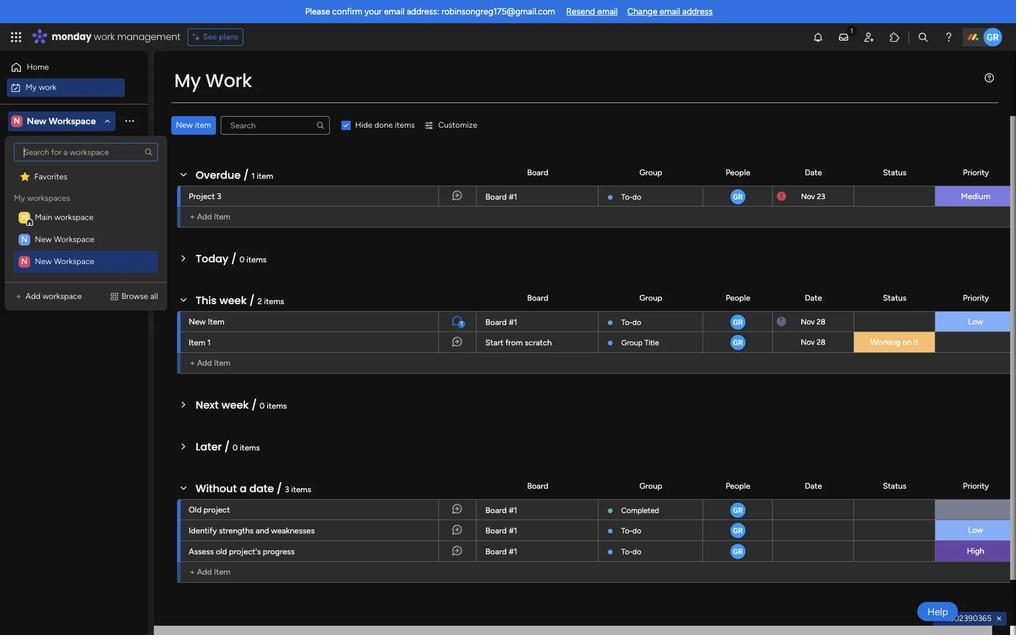 Task type: describe. For each thing, give the bounding box(es) containing it.
main workspace
[[35, 213, 94, 222]]

help button
[[918, 602, 958, 621]]

priority for 2
[[963, 293, 989, 303]]

new item button
[[171, 116, 216, 135]]

#1 for second board #1 link from the bottom of the page
[[509, 526, 517, 536]]

work
[[205, 67, 252, 93]]

identify
[[189, 526, 217, 536]]

1 28 from the top
[[817, 317, 826, 326]]

select product image
[[10, 31, 22, 43]]

nov 23
[[801, 192, 825, 201]]

/ right overdue
[[243, 168, 249, 182]]

my for my work
[[174, 67, 201, 93]]

home
[[27, 62, 49, 72]]

4 to- from the top
[[621, 548, 633, 556]]

1 inside button
[[460, 321, 463, 328]]

today / 0 items
[[196, 251, 267, 266]]

workspaces
[[27, 193, 70, 203]]

#1 for first board #1 link from the bottom of the page
[[509, 547, 517, 557]]

1 image
[[847, 24, 857, 37]]

#1 for 1st board #1 link from the top of the page
[[509, 192, 517, 202]]

people for item
[[726, 168, 750, 177]]

start inside start from scratch list box
[[27, 168, 45, 177]]

2 vertical spatial n
[[21, 257, 28, 267]]

2 low from the top
[[968, 526, 983, 535]]

scratch inside list box
[[67, 168, 94, 177]]

list box containing favorites
[[12, 143, 160, 273]]

1 vertical spatial scratch
[[525, 338, 552, 348]]

new up item 1 in the left bottom of the page
[[189, 317, 206, 327]]

board #1 for first board #1 link from the bottom of the page
[[485, 547, 517, 557]]

2 28 from the top
[[817, 338, 826, 347]]

Filter dashboard by text search field
[[221, 116, 330, 135]]

new item
[[189, 317, 224, 327]]

change email address link
[[627, 6, 713, 17]]

priority for /
[[963, 481, 989, 491]]

3 inside without a date / 3 items
[[285, 485, 289, 495]]

customize
[[438, 120, 477, 130]]

workspace image for main workspace
[[19, 212, 30, 224]]

old
[[216, 547, 227, 557]]

invite members image
[[863, 31, 875, 43]]

from inside start from scratch list box
[[47, 168, 65, 177]]

new inside workspace selection element
[[27, 115, 46, 126]]

4 board #1 link from the top
[[484, 520, 591, 541]]

workspace for workspace image containing n
[[54, 235, 94, 244]]

workspace selection element
[[11, 114, 98, 128]]

Search in workspace field
[[24, 139, 97, 153]]

main
[[35, 213, 52, 222]]

plans
[[219, 32, 238, 42]]

3 to-do from the top
[[621, 527, 641, 535]]

monday work management
[[52, 30, 180, 44]]

working
[[870, 337, 900, 347]]

tree grid inside "list box"
[[14, 166, 158, 273]]

address:
[[407, 6, 439, 17]]

1 horizontal spatial start from scratch
[[485, 338, 552, 348]]

add workspace button
[[9, 287, 86, 306]]

home button
[[7, 58, 125, 77]]

3 do from the top
[[633, 527, 641, 535]]

please confirm your email address: robinsongreg175@gmail.com
[[305, 6, 555, 17]]

new up add workspace button
[[35, 257, 52, 267]]

see
[[203, 32, 217, 42]]

on
[[902, 337, 912, 347]]

high
[[967, 546, 985, 556]]

favorites element
[[14, 166, 158, 188]]

2 to- from the top
[[621, 318, 633, 327]]

please
[[305, 6, 330, 17]]

start from scratch link
[[484, 332, 591, 353]]

start from scratch inside list box
[[27, 168, 94, 177]]

2 greg robinson image from the top
[[729, 543, 746, 560]]

later / 0 items
[[196, 440, 260, 454]]

change
[[627, 6, 658, 17]]

identify strengths and weaknesses
[[189, 526, 315, 536]]

see plans button
[[187, 28, 243, 46]]

2 + from the top
[[190, 358, 195, 368]]

v2 overdue deadline image
[[777, 191, 786, 202]]

done
[[374, 120, 393, 130]]

1 to-do from the top
[[621, 193, 641, 201]]

email for resend email
[[597, 6, 618, 17]]

project
[[189, 192, 215, 201]]

my work
[[174, 67, 252, 93]]

1 do from the top
[[633, 193, 641, 201]]

2 new workspace element from the top
[[14, 251, 158, 273]]

date for item
[[805, 168, 822, 177]]

id: 302390365
[[938, 614, 992, 624]]

confirm
[[332, 6, 362, 17]]

strengths
[[219, 526, 254, 536]]

1 greg robinson image from the top
[[729, 502, 746, 519]]

items inside the later / 0 items
[[240, 443, 260, 453]]

from inside start from scratch link
[[505, 338, 523, 348]]

1 board #1 link from the top
[[484, 186, 591, 207]]

0 vertical spatial workspace image
[[11, 115, 23, 127]]

search image
[[316, 121, 325, 130]]

title
[[645, 339, 659, 347]]

without a date / 3 items
[[196, 481, 311, 496]]

week for next
[[221, 398, 249, 412]]

0 for later /
[[233, 443, 238, 453]]

assess old project's progress
[[189, 547, 295, 557]]

group for item
[[639, 168, 662, 177]]

board #1 for second board #1 link from the bottom of the page
[[485, 526, 517, 536]]

hide done items
[[355, 120, 415, 130]]

my work
[[26, 82, 56, 92]]

status for /
[[883, 481, 907, 491]]

my workspaces row
[[14, 188, 70, 204]]

5 board #1 link from the top
[[484, 541, 591, 562]]

browse
[[121, 292, 148, 301]]

items inside next week / 0 items
[[267, 401, 287, 411]]

date
[[249, 481, 274, 496]]

it
[[914, 337, 919, 347]]

monday
[[52, 30, 91, 44]]

hide
[[355, 120, 372, 130]]

id:
[[938, 614, 948, 624]]

item inside button
[[195, 120, 211, 130]]

resend
[[566, 6, 595, 17]]

new workspace for bottommost workspace icon
[[35, 257, 94, 267]]

item 1
[[189, 338, 211, 348]]

#1 for fourth board #1 link from the bottom of the page
[[509, 318, 517, 328]]

without
[[196, 481, 237, 496]]

workspace for add workspace
[[43, 292, 82, 301]]

next
[[196, 398, 219, 412]]

m
[[21, 213, 28, 222]]

this week / 2 items
[[196, 293, 284, 308]]

weaknesses
[[271, 526, 315, 536]]

progress
[[263, 547, 295, 557]]

2 board #1 link from the top
[[484, 312, 591, 333]]

1 nov from the top
[[801, 192, 815, 201]]

later
[[196, 440, 222, 454]]

working on it
[[870, 337, 919, 347]]

my workspaces
[[14, 193, 70, 203]]

0 horizontal spatial 3
[[217, 192, 221, 201]]

3 board #1 link from the top
[[484, 500, 591, 521]]

group title
[[621, 339, 659, 347]]

favorites
[[34, 172, 67, 182]]

#1 for 3rd board #1 link from the top of the page
[[509, 506, 517, 516]]

add inside button
[[26, 292, 41, 301]]

week for this
[[219, 293, 247, 308]]

completed
[[621, 506, 659, 515]]

your
[[365, 6, 382, 17]]

old project
[[189, 505, 230, 515]]

1 vertical spatial n
[[21, 235, 28, 244]]

overdue / 1 item
[[196, 168, 273, 182]]

0 inside next week / 0 items
[[260, 401, 265, 411]]

1 low from the top
[[968, 317, 983, 327]]

my for my workspaces
[[14, 193, 25, 203]]

workspace for the topmost workspace icon
[[49, 115, 96, 126]]

a
[[240, 481, 247, 496]]

/ right the today
[[231, 251, 237, 266]]

2
[[258, 297, 262, 307]]

main workspace element
[[14, 207, 158, 229]]

group for /
[[639, 481, 662, 491]]

robinsongreg175@gmail.com
[[442, 6, 555, 17]]

1 inside overdue / 1 item
[[252, 171, 255, 181]]

2 to-do from the top
[[621, 318, 641, 327]]

help image
[[943, 31, 955, 43]]

302390365
[[950, 614, 992, 624]]

and
[[256, 526, 269, 536]]

1 + from the top
[[190, 212, 195, 222]]



Task type: locate. For each thing, give the bounding box(es) containing it.
items
[[395, 120, 415, 130], [247, 255, 267, 265], [264, 297, 284, 307], [267, 401, 287, 411], [240, 443, 260, 453], [291, 485, 311, 495]]

2 horizontal spatial 0
[[260, 401, 265, 411]]

workspace image containing m
[[19, 212, 30, 224]]

0 vertical spatial week
[[219, 293, 247, 308]]

my
[[174, 67, 201, 93], [26, 82, 37, 92], [14, 193, 25, 203]]

2 vertical spatial + add item
[[190, 567, 231, 577]]

status for 2
[[883, 293, 907, 303]]

new workspace inside workspace selection element
[[27, 115, 96, 126]]

service icon image for add workspace
[[14, 292, 23, 301]]

None search field
[[14, 143, 158, 161]]

5 board #1 from the top
[[485, 547, 517, 557]]

work down home
[[39, 82, 56, 92]]

1
[[252, 171, 255, 181], [460, 321, 463, 328], [207, 338, 211, 348]]

2 nov from the top
[[801, 317, 815, 326]]

workspace image down m in the top left of the page
[[19, 234, 30, 246]]

public board image
[[12, 167, 23, 178]]

new down main
[[35, 235, 52, 244]]

1 vertical spatial 3
[[285, 485, 289, 495]]

2 vertical spatial people
[[726, 481, 750, 491]]

add
[[197, 212, 212, 222], [26, 292, 41, 301], [197, 358, 212, 368], [197, 567, 212, 577]]

remove image
[[995, 614, 1004, 624]]

workspace image containing n
[[19, 234, 30, 246]]

/
[[243, 168, 249, 182], [231, 251, 237, 266], [249, 293, 255, 308], [252, 398, 257, 412], [224, 440, 230, 454], [277, 481, 282, 496]]

people for 2
[[726, 293, 750, 303]]

next week / 0 items
[[196, 398, 287, 412]]

1 vertical spatial 0
[[260, 401, 265, 411]]

0 vertical spatial 28
[[817, 317, 826, 326]]

0 horizontal spatial start from scratch
[[27, 168, 94, 177]]

my left work
[[174, 67, 201, 93]]

0 vertical spatial status
[[883, 168, 907, 177]]

2 date from the top
[[805, 293, 822, 303]]

+ down 'project'
[[190, 212, 195, 222]]

2 do from the top
[[633, 318, 641, 327]]

0 vertical spatial item
[[195, 120, 211, 130]]

0 vertical spatial people
[[726, 168, 750, 177]]

0 horizontal spatial item
[[195, 120, 211, 130]]

help
[[927, 606, 948, 618]]

2 horizontal spatial 1
[[460, 321, 463, 328]]

email
[[384, 6, 405, 17], [597, 6, 618, 17], [660, 6, 680, 17]]

service icon image inside browse all button
[[110, 292, 119, 301]]

1 vertical spatial nov 28
[[801, 338, 826, 347]]

3 #1 from the top
[[509, 506, 517, 516]]

item right overdue
[[257, 171, 273, 181]]

2 vertical spatial date
[[805, 481, 822, 491]]

1 vertical spatial low
[[968, 526, 983, 535]]

3 status from the top
[[883, 481, 907, 491]]

1 horizontal spatial service icon image
[[110, 292, 119, 301]]

0 vertical spatial from
[[47, 168, 65, 177]]

0 vertical spatial new workspace
[[27, 115, 96, 126]]

0 up the later / 0 items
[[260, 401, 265, 411]]

1 vertical spatial people
[[726, 293, 750, 303]]

1 vertical spatial new workspace
[[35, 235, 94, 244]]

0 horizontal spatial 1
[[207, 338, 211, 348]]

2 #1 from the top
[[509, 318, 517, 328]]

service icon image
[[14, 292, 23, 301], [110, 292, 119, 301]]

service icon image for browse all
[[110, 292, 119, 301]]

project's
[[229, 547, 261, 557]]

n up add workspace button
[[21, 257, 28, 267]]

item
[[214, 212, 231, 222], [208, 317, 224, 327], [189, 338, 205, 348], [214, 358, 231, 368], [214, 567, 231, 577]]

new workspace element
[[14, 229, 158, 251], [14, 251, 158, 273]]

today
[[196, 251, 229, 266]]

project 3
[[189, 192, 221, 201]]

search everything image
[[917, 31, 929, 43]]

1 vertical spatial date
[[805, 293, 822, 303]]

menu image
[[985, 73, 994, 82]]

my work button
[[7, 78, 125, 97]]

0 horizontal spatial work
[[39, 82, 56, 92]]

4 to-do from the top
[[621, 548, 641, 556]]

v2 star 2 image
[[20, 171, 30, 182]]

1 vertical spatial week
[[221, 398, 249, 412]]

1 vertical spatial +
[[190, 358, 195, 368]]

Search for content search field
[[14, 143, 158, 161]]

23
[[817, 192, 825, 201]]

0 horizontal spatial my
[[14, 193, 25, 203]]

service icon image left "add workspace"
[[14, 292, 23, 301]]

1 nov 28 from the top
[[801, 317, 826, 326]]

0 right the today
[[239, 255, 245, 265]]

my inside "button"
[[26, 82, 37, 92]]

scratch
[[67, 168, 94, 177], [525, 338, 552, 348]]

3 people from the top
[[726, 481, 750, 491]]

address
[[682, 6, 713, 17]]

1 email from the left
[[384, 6, 405, 17]]

3 date from the top
[[805, 481, 822, 491]]

management
[[117, 30, 180, 44]]

0 horizontal spatial service icon image
[[14, 292, 23, 301]]

1 vertical spatial start from scratch
[[485, 338, 552, 348]]

2 + add item from the top
[[190, 358, 231, 368]]

from
[[47, 168, 65, 177], [505, 338, 523, 348]]

search image
[[144, 147, 153, 157]]

my up m in the top left of the page
[[14, 193, 25, 203]]

2 vertical spatial +
[[190, 567, 195, 577]]

1 horizontal spatial 3
[[285, 485, 289, 495]]

workspace options image
[[124, 115, 135, 127]]

my for my work
[[26, 82, 37, 92]]

3 email from the left
[[660, 6, 680, 17]]

add workspace
[[26, 292, 82, 301]]

see plans
[[203, 32, 238, 42]]

workspace image up add workspace button
[[19, 256, 30, 268]]

0 horizontal spatial 0
[[233, 443, 238, 453]]

0 horizontal spatial scratch
[[67, 168, 94, 177]]

0 vertical spatial + add item
[[190, 212, 231, 222]]

3 board #1 from the top
[[485, 506, 517, 516]]

1 board #1 from the top
[[485, 192, 517, 202]]

2 vertical spatial 0
[[233, 443, 238, 453]]

1 vertical spatial nov
[[801, 317, 815, 326]]

status
[[883, 168, 907, 177], [883, 293, 907, 303], [883, 481, 907, 491]]

all
[[150, 292, 158, 301]]

+ add item
[[190, 212, 231, 222], [190, 358, 231, 368], [190, 567, 231, 577]]

3 to- from the top
[[621, 527, 633, 535]]

workspace inside button
[[43, 292, 82, 301]]

/ left 2
[[249, 293, 255, 308]]

1 horizontal spatial 0
[[239, 255, 245, 265]]

1 horizontal spatial from
[[505, 338, 523, 348]]

0 vertical spatial start from scratch
[[27, 168, 94, 177]]

1 vertical spatial 28
[[817, 338, 826, 347]]

0 horizontal spatial email
[[384, 6, 405, 17]]

0 vertical spatial priority
[[963, 168, 989, 177]]

work for monday
[[94, 30, 115, 44]]

workspace image
[[19, 212, 30, 224], [19, 234, 30, 246]]

1 #1 from the top
[[509, 192, 517, 202]]

2 service icon image from the left
[[110, 292, 119, 301]]

+ add item down item 1 in the left bottom of the page
[[190, 358, 231, 368]]

0 vertical spatial nov 28
[[801, 317, 826, 326]]

1 date from the top
[[805, 168, 822, 177]]

0 vertical spatial n
[[14, 116, 20, 126]]

0 inside the later / 0 items
[[233, 443, 238, 453]]

1 horizontal spatial start
[[485, 338, 503, 348]]

/ right next
[[252, 398, 257, 412]]

medium
[[961, 192, 991, 201]]

4 #1 from the top
[[509, 526, 517, 536]]

5 #1 from the top
[[509, 547, 517, 557]]

/ right date
[[277, 481, 282, 496]]

browse all button
[[105, 287, 163, 306]]

1 vertical spatial workspace
[[54, 235, 94, 244]]

1 vertical spatial 1
[[460, 321, 463, 328]]

inbox image
[[838, 31, 850, 43]]

status for item
[[883, 168, 907, 177]]

week
[[219, 293, 247, 308], [221, 398, 249, 412]]

resend email
[[566, 6, 618, 17]]

/ right later
[[224, 440, 230, 454]]

week left 2
[[219, 293, 247, 308]]

28
[[817, 317, 826, 326], [817, 338, 826, 347]]

to-
[[621, 193, 633, 201], [621, 318, 633, 327], [621, 527, 633, 535], [621, 548, 633, 556]]

browse all
[[121, 292, 158, 301]]

1 vertical spatial workspace image
[[19, 234, 30, 246]]

2 people from the top
[[726, 293, 750, 303]]

items inside this week / 2 items
[[264, 297, 284, 307]]

1 vertical spatial work
[[39, 82, 56, 92]]

work for my
[[39, 82, 56, 92]]

3 right date
[[285, 485, 289, 495]]

new workspace down main workspace on the left of page
[[35, 235, 94, 244]]

workspace for bottommost workspace icon
[[54, 257, 94, 267]]

tree grid containing favorites
[[14, 166, 158, 273]]

priority for item
[[963, 168, 989, 177]]

apps image
[[889, 31, 901, 43]]

0 vertical spatial scratch
[[67, 168, 94, 177]]

3 right 'project'
[[217, 192, 221, 201]]

workspace for main workspace
[[54, 213, 94, 222]]

None search field
[[221, 116, 330, 135]]

2 vertical spatial 1
[[207, 338, 211, 348]]

work
[[94, 30, 115, 44], [39, 82, 56, 92]]

priority
[[963, 168, 989, 177], [963, 293, 989, 303], [963, 481, 989, 491]]

0 vertical spatial 0
[[239, 255, 245, 265]]

1 vertical spatial from
[[505, 338, 523, 348]]

workspace up "add workspace"
[[54, 257, 94, 267]]

2 status from the top
[[883, 293, 907, 303]]

customize button
[[420, 116, 482, 135]]

2 workspace image from the top
[[19, 234, 30, 246]]

2 vertical spatial nov
[[801, 338, 815, 347]]

1 new workspace element from the top
[[14, 229, 158, 251]]

1 horizontal spatial scratch
[[525, 338, 552, 348]]

0 vertical spatial date
[[805, 168, 822, 177]]

1 vertical spatial priority
[[963, 293, 989, 303]]

4 board #1 from the top
[[485, 526, 517, 536]]

workspace image left main
[[19, 212, 30, 224]]

1 people from the top
[[726, 168, 750, 177]]

new item
[[176, 120, 211, 130]]

1 vertical spatial greg robinson image
[[729, 543, 746, 560]]

board #1 for 1st board #1 link from the top of the page
[[485, 192, 517, 202]]

2 vertical spatial priority
[[963, 481, 989, 491]]

start inside start from scratch link
[[485, 338, 503, 348]]

workspace image
[[11, 115, 23, 127], [19, 256, 30, 268]]

board #1 link
[[484, 186, 591, 207], [484, 312, 591, 333], [484, 500, 591, 521], [484, 520, 591, 541], [484, 541, 591, 562]]

workspace image for new workspace
[[19, 234, 30, 246]]

0 horizontal spatial from
[[47, 168, 65, 177]]

1 to- from the top
[[621, 193, 633, 201]]

items inside today / 0 items
[[247, 255, 267, 265]]

workspace down main workspace on the left of page
[[54, 235, 94, 244]]

old
[[189, 505, 202, 515]]

email right your
[[384, 6, 405, 17]]

0 vertical spatial workspace
[[54, 213, 94, 222]]

3
[[217, 192, 221, 201], [285, 485, 289, 495]]

new workspace
[[27, 115, 96, 126], [35, 235, 94, 244], [35, 257, 94, 267]]

3 nov from the top
[[801, 338, 815, 347]]

nov
[[801, 192, 815, 201], [801, 317, 815, 326], [801, 338, 815, 347]]

low
[[968, 317, 983, 327], [968, 526, 983, 535]]

id: 302390365 element
[[933, 612, 1007, 626]]

0 vertical spatial 1
[[252, 171, 255, 181]]

1 horizontal spatial 1
[[252, 171, 255, 181]]

2 board #1 from the top
[[485, 318, 517, 328]]

1 vertical spatial workspace image
[[19, 256, 30, 268]]

new workspace up "add workspace"
[[35, 257, 94, 267]]

1 status from the top
[[883, 168, 907, 177]]

week right next
[[221, 398, 249, 412]]

new workspace up the search in workspace field
[[27, 115, 96, 126]]

new workspace for the topmost workspace icon
[[27, 115, 96, 126]]

board #1
[[485, 192, 517, 202], [485, 318, 517, 328], [485, 506, 517, 516], [485, 526, 517, 536], [485, 547, 517, 557]]

1 service icon image from the left
[[14, 292, 23, 301]]

0 vertical spatial workspace image
[[19, 212, 30, 224]]

people
[[726, 168, 750, 177], [726, 293, 750, 303], [726, 481, 750, 491]]

workspace image up the public board icon
[[11, 115, 23, 127]]

new
[[27, 115, 46, 126], [176, 120, 193, 130], [35, 235, 52, 244], [35, 257, 52, 267], [189, 317, 206, 327]]

work inside the 'my work' "button"
[[39, 82, 56, 92]]

0 vertical spatial start
[[27, 168, 45, 177]]

0 horizontal spatial start
[[27, 168, 45, 177]]

+ add item down assess
[[190, 567, 231, 577]]

tree grid
[[14, 166, 158, 273]]

0 right later
[[233, 443, 238, 453]]

item inside overdue / 1 item
[[257, 171, 273, 181]]

board
[[527, 168, 548, 177], [485, 192, 507, 202], [527, 293, 548, 303], [485, 318, 507, 328], [527, 481, 548, 491], [485, 506, 507, 516], [485, 526, 507, 536], [485, 547, 507, 557]]

0 vertical spatial low
[[968, 317, 983, 327]]

email right resend
[[597, 6, 618, 17]]

new workspace element down main workspace element
[[14, 251, 158, 273]]

1 button
[[438, 311, 476, 332]]

date for 2
[[805, 293, 822, 303]]

2 nov 28 from the top
[[801, 338, 826, 347]]

+ add item down 'project 3'
[[190, 212, 231, 222]]

list box
[[12, 143, 160, 273]]

0 for today /
[[239, 255, 245, 265]]

new down my work
[[27, 115, 46, 126]]

project
[[204, 505, 230, 515]]

3 + add item from the top
[[190, 567, 231, 577]]

work right monday
[[94, 30, 115, 44]]

0 vertical spatial +
[[190, 212, 195, 222]]

4 do from the top
[[633, 548, 641, 556]]

change email address
[[627, 6, 713, 17]]

service icon image left browse
[[110, 292, 119, 301]]

3 + from the top
[[190, 567, 195, 577]]

0 vertical spatial 3
[[217, 192, 221, 201]]

1 priority from the top
[[963, 168, 989, 177]]

group
[[639, 168, 662, 177], [639, 293, 662, 303], [621, 339, 643, 347], [639, 481, 662, 491]]

0 inside today / 0 items
[[239, 255, 245, 265]]

email right change
[[660, 6, 680, 17]]

new down "my work"
[[176, 120, 193, 130]]

n
[[14, 116, 20, 126], [21, 235, 28, 244], [21, 257, 28, 267]]

2 horizontal spatial email
[[660, 6, 680, 17]]

1 horizontal spatial my
[[26, 82, 37, 92]]

board #1 for 3rd board #1 link from the top of the page
[[485, 506, 517, 516]]

2 vertical spatial status
[[883, 481, 907, 491]]

2 email from the left
[[597, 6, 618, 17]]

new workspace element down main workspace on the left of page
[[14, 229, 158, 251]]

2 vertical spatial workspace
[[54, 257, 94, 267]]

1 workspace image from the top
[[19, 212, 30, 224]]

email for change email address
[[660, 6, 680, 17]]

start from scratch
[[27, 168, 94, 177], [485, 338, 552, 348]]

2 priority from the top
[[963, 293, 989, 303]]

resend email link
[[566, 6, 618, 17]]

0 vertical spatial workspace
[[49, 115, 96, 126]]

2 horizontal spatial my
[[174, 67, 201, 93]]

people for /
[[726, 481, 750, 491]]

new inside button
[[176, 120, 193, 130]]

greg robinson image
[[984, 28, 1002, 46], [729, 188, 746, 206], [729, 314, 746, 331], [729, 334, 746, 351], [729, 522, 746, 539]]

start from scratch list box
[[0, 160, 148, 339]]

option
[[0, 162, 148, 164]]

do
[[633, 193, 641, 201], [633, 318, 641, 327], [633, 527, 641, 535], [633, 548, 641, 556]]

my down home
[[26, 82, 37, 92]]

board #1 for fourth board #1 link from the bottom of the page
[[485, 318, 517, 328]]

#1
[[509, 192, 517, 202], [509, 318, 517, 328], [509, 506, 517, 516], [509, 526, 517, 536], [509, 547, 517, 557]]

greg robinson image
[[729, 502, 746, 519], [729, 543, 746, 560]]

group for 2
[[639, 293, 662, 303]]

n down m in the top left of the page
[[21, 235, 28, 244]]

3 priority from the top
[[963, 481, 989, 491]]

item down "my work"
[[195, 120, 211, 130]]

service icon image inside add workspace button
[[14, 292, 23, 301]]

1 vertical spatial + add item
[[190, 358, 231, 368]]

+ down item 1 in the left bottom of the page
[[190, 358, 195, 368]]

+ down assess
[[190, 567, 195, 577]]

my inside row
[[14, 193, 25, 203]]

n up the public board icon
[[14, 116, 20, 126]]

0 vertical spatial greg robinson image
[[729, 502, 746, 519]]

0 vertical spatial nov
[[801, 192, 815, 201]]

workspace
[[49, 115, 96, 126], [54, 235, 94, 244], [54, 257, 94, 267]]

this
[[196, 293, 217, 308]]

1 horizontal spatial work
[[94, 30, 115, 44]]

1 horizontal spatial item
[[257, 171, 273, 181]]

1 vertical spatial start
[[485, 338, 503, 348]]

date for /
[[805, 481, 822, 491]]

0 vertical spatial work
[[94, 30, 115, 44]]

workspace up the search in workspace field
[[49, 115, 96, 126]]

start
[[27, 168, 45, 177], [485, 338, 503, 348]]

1 horizontal spatial email
[[597, 6, 618, 17]]

overdue
[[196, 168, 241, 182]]

1 vertical spatial workspace
[[43, 292, 82, 301]]

1 + add item from the top
[[190, 212, 231, 222]]

notifications image
[[812, 31, 824, 43]]

2 vertical spatial new workspace
[[35, 257, 94, 267]]

items inside without a date / 3 items
[[291, 485, 311, 495]]

+
[[190, 212, 195, 222], [190, 358, 195, 368], [190, 567, 195, 577]]

1 vertical spatial status
[[883, 293, 907, 303]]

1 vertical spatial item
[[257, 171, 273, 181]]

assess
[[189, 547, 214, 557]]



Task type: vqa. For each thing, say whether or not it's contained in the screenshot.
3rd "#1" from the bottom
yes



